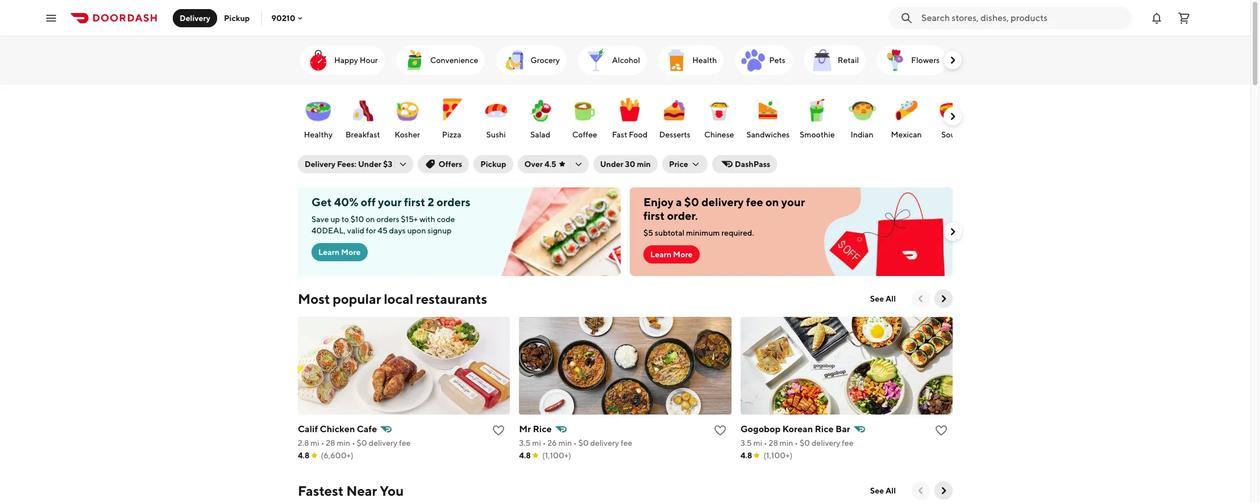 Task type: describe. For each thing, give the bounding box(es) containing it.
pets image
[[740, 47, 767, 74]]

4.5
[[545, 160, 556, 169]]

$5
[[644, 229, 653, 238]]

first inside the enjoy a $0 delivery fee on your first order.
[[644, 209, 665, 222]]

pizza
[[442, 130, 461, 139]]

to
[[342, 215, 349, 224]]

sushi
[[486, 130, 506, 139]]

grocery image
[[501, 47, 528, 74]]

alcohol link
[[578, 45, 647, 75]]

sandwiches
[[747, 130, 790, 139]]

3.5 mi • 26 min • $​0 delivery fee
[[519, 439, 632, 448]]

happy hour link
[[300, 45, 385, 75]]

$0
[[684, 196, 699, 209]]

$​0 for chicken
[[357, 439, 367, 448]]

orders inside save up to $10 on orders $15+ with code 40deal, valid for 45 days upon signup
[[376, 215, 399, 224]]

your inside the enjoy a $0 delivery fee on your first order.
[[782, 196, 805, 209]]

delivery for delivery
[[180, 13, 210, 22]]

bar
[[836, 424, 850, 435]]

40%
[[334, 196, 358, 209]]

delivery fees: under $3
[[305, 160, 393, 169]]

local
[[384, 291, 413, 307]]

2.8
[[298, 439, 309, 448]]

see for fastest near you
[[870, 487, 884, 496]]

over 4.5 button
[[518, 155, 589, 173]]

upon
[[407, 226, 426, 235]]

Store search: begin typing to search for stores available on DoorDash text field
[[922, 12, 1125, 24]]

dashpass
[[735, 160, 771, 169]]

4.8 for gogobop korean rice bar
[[741, 451, 752, 461]]

see all for fastest near you
[[870, 487, 896, 496]]

90210 button
[[271, 13, 305, 22]]

45
[[378, 226, 388, 235]]

mi for calif
[[311, 439, 319, 448]]

see all for most popular local restaurants
[[870, 295, 896, 304]]

fees:
[[337, 160, 357, 169]]

coffee
[[572, 130, 597, 139]]

required.
[[722, 229, 754, 238]]

1 vertical spatial pickup button
[[474, 155, 513, 173]]

desserts
[[659, 130, 691, 139]]

health image
[[663, 47, 690, 74]]

mi for mr
[[532, 439, 541, 448]]

pets link
[[735, 45, 792, 75]]

0 horizontal spatial first
[[404, 196, 425, 209]]

fee for gogobop korean rice bar
[[842, 439, 854, 448]]

4 • from the left
[[574, 439, 577, 448]]

alcohol image
[[583, 47, 610, 74]]

price button
[[662, 155, 708, 173]]

see all link for fastest near you
[[864, 482, 903, 500]]

2 rice from the left
[[815, 424, 834, 435]]

all for fastest near you
[[886, 487, 896, 496]]

flowers link
[[877, 45, 947, 75]]

28 for chicken
[[326, 439, 335, 448]]

chicken
[[320, 424, 355, 435]]

0 vertical spatial orders
[[437, 196, 471, 209]]

popular
[[333, 291, 381, 307]]

click to add this store to your saved list image for gogobop korean rice bar
[[935, 424, 948, 438]]

mr
[[519, 424, 531, 435]]

enjoy
[[644, 196, 674, 209]]

calif chicken cafe
[[298, 424, 377, 435]]

a
[[676, 196, 682, 209]]

0 items, open order cart image
[[1178, 11, 1191, 25]]

$3
[[383, 160, 393, 169]]

26
[[548, 439, 557, 448]]

offers
[[439, 160, 462, 169]]

1 your from the left
[[378, 196, 402, 209]]

indian
[[851, 130, 874, 139]]

3.5 mi • 28 min • $​0 delivery fee
[[741, 439, 854, 448]]

breakfast
[[346, 130, 380, 139]]

cafe
[[357, 424, 377, 435]]

pets
[[769, 56, 786, 65]]

fast food
[[612, 130, 648, 139]]

over 4.5
[[525, 160, 556, 169]]

enjoy a $0 delivery fee on your first order.
[[644, 196, 805, 222]]

retail image
[[808, 47, 836, 74]]

open menu image
[[44, 11, 58, 25]]

chinese
[[705, 130, 734, 139]]

health
[[693, 56, 717, 65]]

1 under from the left
[[358, 160, 382, 169]]

save up to $10 on orders $15+ with code 40deal, valid for 45 days upon signup
[[312, 215, 455, 235]]

previous button of carousel image for fastest near you
[[915, 486, 927, 497]]

health link
[[658, 45, 724, 75]]

dashpass button
[[712, 155, 777, 173]]

valid
[[347, 226, 364, 235]]

delivery for calif chicken cafe
[[369, 439, 398, 448]]

see for most popular local restaurants
[[870, 295, 884, 304]]

with
[[420, 215, 435, 224]]

restaurants
[[416, 291, 487, 307]]

min inside button
[[637, 160, 651, 169]]

off
[[361, 196, 376, 209]]

offers button
[[418, 155, 469, 173]]

convenience
[[430, 56, 478, 65]]

smoothie
[[800, 130, 835, 139]]

flowers image
[[882, 47, 909, 74]]

mr rice
[[519, 424, 552, 435]]

most popular local restaurants
[[298, 291, 487, 307]]

0 vertical spatial next button of carousel image
[[947, 55, 959, 66]]



Task type: locate. For each thing, give the bounding box(es) containing it.
0 horizontal spatial 3.5
[[519, 439, 531, 448]]

price
[[669, 160, 688, 169]]

days
[[389, 226, 406, 235]]

4.8 down 2.8
[[298, 451, 310, 461]]

delivery for delivery fees: under $3
[[305, 160, 335, 169]]

on
[[766, 196, 779, 209], [366, 215, 375, 224]]

on inside the enjoy a $0 delivery fee on your first order.
[[766, 196, 779, 209]]

0 vertical spatial see all
[[870, 295, 896, 304]]

4.8
[[298, 451, 310, 461], [519, 451, 531, 461], [741, 451, 752, 461]]

under inside button
[[600, 160, 624, 169]]

2 horizontal spatial $​0
[[800, 439, 810, 448]]

(1,100+) down the 26
[[542, 451, 571, 461]]

0 vertical spatial first
[[404, 196, 425, 209]]

soup
[[942, 130, 960, 139]]

$​0 for korean
[[800, 439, 810, 448]]

on inside save up to $10 on orders $15+ with code 40deal, valid for 45 days upon signup
[[366, 215, 375, 224]]

2 4.8 from the left
[[519, 451, 531, 461]]

fee
[[746, 196, 763, 209], [399, 439, 411, 448], [621, 439, 632, 448], [842, 439, 854, 448]]

fastest near you link
[[298, 482, 404, 500]]

learn more button for a
[[644, 246, 700, 264]]

$5 subtotal minimum required.
[[644, 229, 754, 238]]

on up for
[[366, 215, 375, 224]]

1 vertical spatial pickup
[[481, 160, 506, 169]]

learn for enjoy a $0 delivery fee on your first order.
[[650, 250, 672, 259]]

learn more down '40deal,'
[[318, 248, 361, 257]]

delivery button
[[173, 9, 217, 27]]

1 vertical spatial orders
[[376, 215, 399, 224]]

0 horizontal spatial 4.8
[[298, 451, 310, 461]]

mi down mr rice
[[532, 439, 541, 448]]

fastest
[[298, 483, 344, 499]]

up
[[331, 215, 340, 224]]

(6,600+)
[[321, 451, 354, 461]]

2 $​0 from the left
[[579, 439, 589, 448]]

1 see all from the top
[[870, 295, 896, 304]]

1 horizontal spatial more
[[673, 250, 693, 259]]

3.5 down gogobop
[[741, 439, 752, 448]]

1 horizontal spatial learn
[[650, 250, 672, 259]]

food
[[629, 130, 648, 139]]

gogobop korean rice bar
[[741, 424, 850, 435]]

1 horizontal spatial 28
[[769, 439, 778, 448]]

most
[[298, 291, 330, 307]]

first
[[404, 196, 425, 209], [644, 209, 665, 222]]

1 horizontal spatial your
[[782, 196, 805, 209]]

1 28 from the left
[[326, 439, 335, 448]]

1 horizontal spatial learn more button
[[644, 246, 700, 264]]

1 mi from the left
[[311, 439, 319, 448]]

3 mi from the left
[[754, 439, 762, 448]]

0 horizontal spatial (1,100+)
[[542, 451, 571, 461]]

notification bell image
[[1150, 11, 1164, 25]]

rice up the 26
[[533, 424, 552, 435]]

min for gogobop korean rice bar
[[780, 439, 793, 448]]

under left $3
[[358, 160, 382, 169]]

$10
[[351, 215, 364, 224]]

first left the 2
[[404, 196, 425, 209]]

1 vertical spatial see
[[870, 487, 884, 496]]

6 • from the left
[[795, 439, 798, 448]]

0 horizontal spatial delivery
[[180, 13, 210, 22]]

(1,100+) for korean
[[764, 451, 793, 461]]

click to add this store to your saved list image
[[492, 424, 506, 438], [935, 424, 948, 438]]

delivery right the $0
[[702, 196, 744, 209]]

2 (1,100+) from the left
[[764, 451, 793, 461]]

0 horizontal spatial mi
[[311, 439, 319, 448]]

1 all from the top
[[886, 295, 896, 304]]

see all
[[870, 295, 896, 304], [870, 487, 896, 496]]

0 horizontal spatial orders
[[376, 215, 399, 224]]

mi down gogobop
[[754, 439, 762, 448]]

$​0 for rice
[[579, 439, 589, 448]]

fast
[[612, 130, 627, 139]]

happy hour image
[[305, 47, 332, 74]]

mi
[[311, 439, 319, 448], [532, 439, 541, 448], [754, 439, 762, 448]]

min right the 26
[[559, 439, 572, 448]]

28 down gogobop
[[769, 439, 778, 448]]

•
[[321, 439, 324, 448], [352, 439, 355, 448], [543, 439, 546, 448], [574, 439, 577, 448], [764, 439, 767, 448], [795, 439, 798, 448]]

pickup button down sushi
[[474, 155, 513, 173]]

3.5 down mr
[[519, 439, 531, 448]]

min for calif chicken cafe
[[337, 439, 350, 448]]

calif
[[298, 424, 318, 435]]

alcohol
[[612, 56, 640, 65]]

4.8 down mr
[[519, 451, 531, 461]]

previous button of carousel image for most popular local restaurants
[[915, 293, 927, 305]]

under 30 min button
[[593, 155, 658, 173]]

0 vertical spatial all
[[886, 295, 896, 304]]

2 see all link from the top
[[864, 482, 903, 500]]

most popular local restaurants link
[[298, 290, 487, 308]]

orders
[[437, 196, 471, 209], [376, 215, 399, 224]]

4.8 for mr rice
[[519, 451, 531, 461]]

28
[[326, 439, 335, 448], [769, 439, 778, 448]]

near
[[346, 483, 377, 499]]

you
[[380, 483, 404, 499]]

kosher
[[395, 130, 420, 139]]

happy
[[334, 56, 358, 65]]

3.5 for mr rice
[[519, 439, 531, 448]]

min for mr rice
[[559, 439, 572, 448]]

subtotal
[[655, 229, 685, 238]]

learn more button for 40%
[[312, 243, 368, 262]]

under 30 min
[[600, 160, 651, 169]]

next button of carousel image
[[947, 226, 959, 238], [938, 486, 950, 497]]

$​0
[[357, 439, 367, 448], [579, 439, 589, 448], [800, 439, 810, 448]]

0 horizontal spatial $​0
[[357, 439, 367, 448]]

$15+
[[401, 215, 418, 224]]

min down gogobop korean rice bar
[[780, 439, 793, 448]]

for
[[366, 226, 376, 235]]

healthy
[[304, 130, 333, 139]]

all for most popular local restaurants
[[886, 295, 896, 304]]

hour
[[360, 56, 378, 65]]

0 vertical spatial see
[[870, 295, 884, 304]]

mi right 2.8
[[311, 439, 319, 448]]

your
[[378, 196, 402, 209], [782, 196, 805, 209]]

previous button of carousel image
[[915, 293, 927, 305], [915, 486, 927, 497]]

more for a
[[673, 250, 693, 259]]

on down dashpass
[[766, 196, 779, 209]]

1 horizontal spatial orders
[[437, 196, 471, 209]]

click to add this store to your saved list image
[[713, 424, 727, 438]]

minimum
[[686, 229, 720, 238]]

2 all from the top
[[886, 487, 896, 496]]

1 vertical spatial next button of carousel image
[[938, 486, 950, 497]]

1 vertical spatial previous button of carousel image
[[915, 486, 927, 497]]

min right 30
[[637, 160, 651, 169]]

learn more button down subtotal
[[644, 246, 700, 264]]

get 40% off your first 2 orders
[[312, 196, 471, 209]]

0 vertical spatial delivery
[[180, 13, 210, 22]]

grocery
[[531, 56, 560, 65]]

2 vertical spatial next button of carousel image
[[938, 293, 950, 305]]

1 horizontal spatial pickup button
[[474, 155, 513, 173]]

28 up (6,600+)
[[326, 439, 335, 448]]

(1,100+) for rice
[[542, 451, 571, 461]]

30
[[625, 160, 635, 169]]

next button of carousel image
[[947, 55, 959, 66], [947, 111, 959, 122], [938, 293, 950, 305]]

pickup
[[224, 13, 250, 22], [481, 160, 506, 169]]

convenience image
[[401, 47, 428, 74]]

0 horizontal spatial learn more
[[318, 248, 361, 257]]

0 horizontal spatial rice
[[533, 424, 552, 435]]

2 previous button of carousel image from the top
[[915, 486, 927, 497]]

fee inside the enjoy a $0 delivery fee on your first order.
[[746, 196, 763, 209]]

learn more down subtotal
[[650, 250, 693, 259]]

1 (1,100+) from the left
[[542, 451, 571, 461]]

0 vertical spatial pickup button
[[217, 9, 257, 27]]

salad
[[531, 130, 550, 139]]

retail link
[[804, 45, 866, 75]]

learn
[[318, 248, 340, 257], [650, 250, 672, 259]]

save
[[312, 215, 329, 224]]

retail
[[838, 56, 859, 65]]

learn more for a
[[650, 250, 693, 259]]

1 horizontal spatial on
[[766, 196, 779, 209]]

0 horizontal spatial learn more button
[[312, 243, 368, 262]]

more down subtotal
[[673, 250, 693, 259]]

learn more for 40%
[[318, 248, 361, 257]]

1 vertical spatial first
[[644, 209, 665, 222]]

1 vertical spatial see all
[[870, 487, 896, 496]]

delivery down the cafe
[[369, 439, 398, 448]]

1 • from the left
[[321, 439, 324, 448]]

0 vertical spatial pickup
[[224, 13, 250, 22]]

3.5 for gogobop korean rice bar
[[741, 439, 752, 448]]

1 horizontal spatial 3.5
[[741, 439, 752, 448]]

(1,100+) down 3.5 mi • 28 min • $​0 delivery fee in the bottom of the page
[[764, 451, 793, 461]]

1 horizontal spatial mi
[[532, 439, 541, 448]]

1 horizontal spatial (1,100+)
[[764, 451, 793, 461]]

0 horizontal spatial click to add this store to your saved list image
[[492, 424, 506, 438]]

0 vertical spatial previous button of carousel image
[[915, 293, 927, 305]]

more down "valid"
[[341, 248, 361, 257]]

2 under from the left
[[600, 160, 624, 169]]

1 horizontal spatial rice
[[815, 424, 834, 435]]

signup
[[428, 226, 452, 235]]

1 see all link from the top
[[864, 290, 903, 308]]

$​0 down korean
[[800, 439, 810, 448]]

delivery down bar
[[812, 439, 841, 448]]

see all link for most popular local restaurants
[[864, 290, 903, 308]]

0 vertical spatial next button of carousel image
[[947, 226, 959, 238]]

learn more button down '40deal,'
[[312, 243, 368, 262]]

learn down subtotal
[[650, 250, 672, 259]]

grocery link
[[497, 45, 567, 75]]

1 vertical spatial on
[[366, 215, 375, 224]]

1 horizontal spatial learn more
[[650, 250, 693, 259]]

2 28 from the left
[[769, 439, 778, 448]]

fee for mr rice
[[621, 439, 632, 448]]

1 vertical spatial all
[[886, 487, 896, 496]]

0 horizontal spatial under
[[358, 160, 382, 169]]

0 horizontal spatial pickup
[[224, 13, 250, 22]]

1 click to add this store to your saved list image from the left
[[492, 424, 506, 438]]

2 • from the left
[[352, 439, 355, 448]]

3 4.8 from the left
[[741, 451, 752, 461]]

orders up 45
[[376, 215, 399, 224]]

1 horizontal spatial click to add this store to your saved list image
[[935, 424, 948, 438]]

under left 30
[[600, 160, 624, 169]]

1 rice from the left
[[533, 424, 552, 435]]

1 horizontal spatial delivery
[[305, 160, 335, 169]]

see all link
[[864, 290, 903, 308], [864, 482, 903, 500]]

4.8 for calif chicken cafe
[[298, 451, 310, 461]]

code
[[437, 215, 455, 224]]

2 see all from the top
[[870, 487, 896, 496]]

convenience link
[[396, 45, 485, 75]]

1 horizontal spatial first
[[644, 209, 665, 222]]

0 horizontal spatial 28
[[326, 439, 335, 448]]

learn more
[[318, 248, 361, 257], [650, 250, 693, 259]]

5 • from the left
[[764, 439, 767, 448]]

click to add this store to your saved list image for calif chicken cafe
[[492, 424, 506, 438]]

delivery
[[702, 196, 744, 209], [369, 439, 398, 448], [591, 439, 619, 448], [812, 439, 841, 448]]

3 • from the left
[[543, 439, 546, 448]]

2 horizontal spatial mi
[[754, 439, 762, 448]]

2 mi from the left
[[532, 439, 541, 448]]

learn down '40deal,'
[[318, 248, 340, 257]]

1 horizontal spatial under
[[600, 160, 624, 169]]

all
[[886, 295, 896, 304], [886, 487, 896, 496]]

1 $​0 from the left
[[357, 439, 367, 448]]

pickup down sushi
[[481, 160, 506, 169]]

0 horizontal spatial your
[[378, 196, 402, 209]]

first down enjoy
[[644, 209, 665, 222]]

0 horizontal spatial learn
[[318, 248, 340, 257]]

mi for gogobop
[[754, 439, 762, 448]]

min
[[637, 160, 651, 169], [337, 439, 350, 448], [559, 439, 572, 448], [780, 439, 793, 448]]

3.5
[[519, 439, 531, 448], [741, 439, 752, 448]]

fastest near you
[[298, 483, 404, 499]]

1 see from the top
[[870, 295, 884, 304]]

90210
[[271, 13, 295, 22]]

delivery inside the enjoy a $0 delivery fee on your first order.
[[702, 196, 744, 209]]

0 horizontal spatial more
[[341, 248, 361, 257]]

0 vertical spatial on
[[766, 196, 779, 209]]

0 horizontal spatial on
[[366, 215, 375, 224]]

1 previous button of carousel image from the top
[[915, 293, 927, 305]]

28 for korean
[[769, 439, 778, 448]]

delivery right the 26
[[591, 439, 619, 448]]

1 3.5 from the left
[[519, 439, 531, 448]]

2 click to add this store to your saved list image from the left
[[935, 424, 948, 438]]

0 vertical spatial see all link
[[864, 290, 903, 308]]

2 horizontal spatial 4.8
[[741, 451, 752, 461]]

2
[[428, 196, 434, 209]]

happy hour
[[334, 56, 378, 65]]

gogobop
[[741, 424, 781, 435]]

orders up code
[[437, 196, 471, 209]]

fee for calif chicken cafe
[[399, 439, 411, 448]]

$​0 right the 26
[[579, 439, 589, 448]]

korean
[[783, 424, 813, 435]]

more for 40%
[[341, 248, 361, 257]]

1 horizontal spatial pickup
[[481, 160, 506, 169]]

over
[[525, 160, 543, 169]]

1 horizontal spatial 4.8
[[519, 451, 531, 461]]

rice left bar
[[815, 424, 834, 435]]

1 vertical spatial delivery
[[305, 160, 335, 169]]

2 3.5 from the left
[[741, 439, 752, 448]]

2.8 mi • 28 min • $​0 delivery fee
[[298, 439, 411, 448]]

$​0 down the cafe
[[357, 439, 367, 448]]

delivery for gogobop korean rice bar
[[812, 439, 841, 448]]

delivery for mr rice
[[591, 439, 619, 448]]

learn for get 40% off your first 2 orders
[[318, 248, 340, 257]]

pickup right delivery button at the top of page
[[224, 13, 250, 22]]

get
[[312, 196, 332, 209]]

min up (6,600+)
[[337, 439, 350, 448]]

1 4.8 from the left
[[298, 451, 310, 461]]

0 horizontal spatial pickup button
[[217, 9, 257, 27]]

delivery inside button
[[180, 13, 210, 22]]

3 $​0 from the left
[[800, 439, 810, 448]]

1 horizontal spatial $​0
[[579, 439, 589, 448]]

pickup button left '90210'
[[217, 9, 257, 27]]

4.8 down gogobop
[[741, 451, 752, 461]]

1 vertical spatial next button of carousel image
[[947, 111, 959, 122]]

2 your from the left
[[782, 196, 805, 209]]

2 see from the top
[[870, 487, 884, 496]]

order.
[[667, 209, 698, 222]]

1 vertical spatial see all link
[[864, 482, 903, 500]]

mexican
[[891, 130, 922, 139]]

under
[[358, 160, 382, 169], [600, 160, 624, 169]]



Task type: vqa. For each thing, say whether or not it's contained in the screenshot.
(1,100+) associated with Korean
yes



